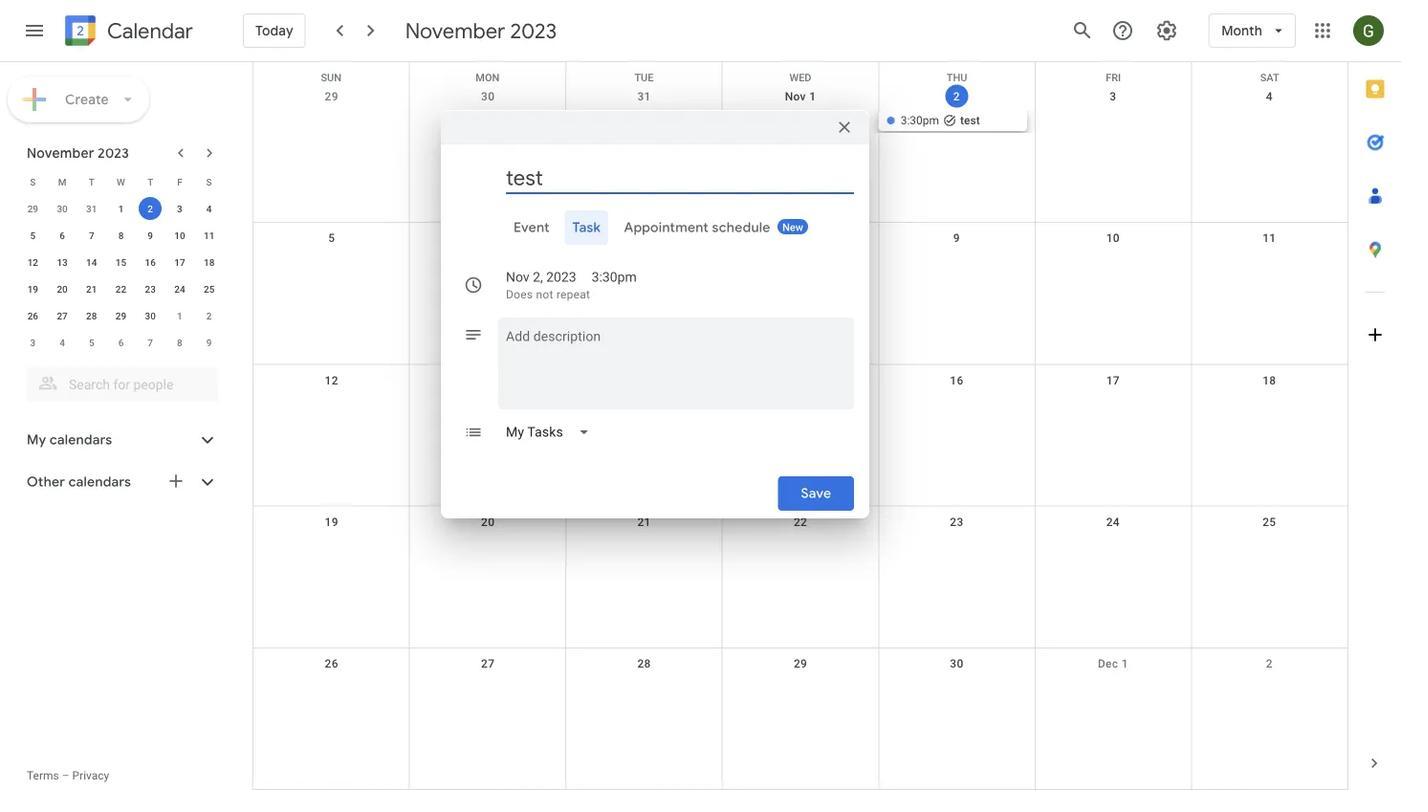 Task type: describe. For each thing, give the bounding box(es) containing it.
13
[[57, 256, 68, 268]]

1 down w
[[118, 203, 124, 214]]

event button
[[506, 210, 558, 245]]

row containing s
[[18, 168, 224, 195]]

other calendars button
[[4, 467, 237, 498]]

22 inside november 2023 grid
[[116, 283, 126, 295]]

10 for sun
[[1107, 232, 1120, 245]]

31 for 1
[[86, 203, 97, 214]]

7 inside row
[[148, 337, 153, 348]]

1 down wed
[[810, 90, 816, 103]]

17 inside row group
[[174, 256, 185, 268]]

calendar
[[107, 18, 193, 44]]

2 vertical spatial 2023
[[546, 269, 577, 285]]

1 vertical spatial 20
[[481, 515, 495, 529]]

22 element
[[110, 277, 132, 300]]

15 element
[[110, 251, 132, 274]]

9 inside december 9 element
[[206, 337, 212, 348]]

8 for sun
[[797, 232, 804, 245]]

row group containing 29
[[18, 195, 224, 356]]

1 vertical spatial 25
[[1263, 515, 1277, 529]]

9 for november 2023
[[148, 230, 153, 241]]

f
[[177, 176, 182, 188]]

nov 1
[[785, 90, 816, 103]]

1 vertical spatial 12
[[325, 374, 339, 387]]

28 for 1
[[86, 310, 97, 321]]

21 element
[[80, 277, 103, 300]]

18 element
[[198, 251, 221, 274]]

24 element
[[168, 277, 191, 300]]

settings menu image
[[1156, 19, 1179, 42]]

1 right the dec
[[1122, 657, 1129, 671]]

11 element
[[198, 224, 221, 247]]

row containing 29
[[18, 195, 224, 222]]

1 vertical spatial 24
[[1107, 515, 1120, 529]]

3 inside the december 3 element
[[30, 337, 36, 348]]

1 horizontal spatial november
[[405, 17, 506, 44]]

7 for sun
[[641, 232, 648, 245]]

create
[[65, 91, 109, 108]]

30 inside "element"
[[145, 310, 156, 321]]

tue
[[635, 72, 654, 84]]

task
[[573, 219, 601, 236]]

19 element
[[21, 277, 44, 300]]

27 for 1
[[57, 310, 68, 321]]

today
[[255, 22, 293, 39]]

appointment schedule
[[624, 219, 771, 236]]

1 cell from the left
[[254, 110, 410, 133]]

today button
[[243, 8, 306, 54]]

december 3 element
[[21, 331, 44, 354]]

calendars for other calendars
[[69, 474, 131, 491]]

14 element
[[80, 251, 103, 274]]

not
[[536, 288, 554, 301]]

1 horizontal spatial 23
[[950, 515, 964, 529]]

9 for sun
[[954, 232, 961, 245]]

26 for 1
[[27, 310, 38, 321]]

calendar heading
[[103, 18, 193, 44]]

dec
[[1098, 657, 1119, 671]]

my
[[27, 431, 46, 449]]

0 horizontal spatial november 2023
[[27, 144, 129, 162]]

6 cell from the left
[[1192, 110, 1348, 133]]

1 horizontal spatial november 2023
[[405, 17, 557, 44]]

2,
[[533, 269, 543, 285]]

2 inside cell
[[148, 203, 153, 214]]

Add title text field
[[506, 164, 854, 192]]

test
[[961, 114, 980, 127]]

october 30 element
[[51, 197, 74, 220]]

october 29 element
[[21, 197, 44, 220]]

19 inside november 2023 grid
[[27, 283, 38, 295]]

1 up december 8 element
[[177, 310, 183, 321]]

11 for november 2023
[[204, 230, 215, 241]]

5 for november 2023
[[30, 230, 36, 241]]

1 vertical spatial 17
[[1107, 374, 1120, 387]]

8 inside row
[[177, 337, 183, 348]]

new
[[783, 221, 804, 233]]

4 for 1
[[206, 203, 212, 214]]

31 for nov 1
[[638, 90, 651, 103]]

2 t from the left
[[147, 176, 153, 188]]

tab list containing event
[[456, 210, 854, 245]]

1 s from the left
[[30, 176, 36, 188]]

sun
[[321, 72, 342, 84]]

appointment
[[624, 219, 709, 236]]

nov for nov 1
[[785, 90, 806, 103]]

5 cell from the left
[[1035, 110, 1192, 133]]

december 2 element
[[198, 304, 221, 327]]

row containing 2
[[254, 81, 1348, 223]]

2 cell
[[136, 195, 165, 222]]

grid containing 2
[[253, 62, 1348, 790]]

add other calendars image
[[166, 472, 186, 491]]

1 vertical spatial november
[[27, 144, 94, 162]]

terms link
[[27, 769, 59, 783]]

0 horizontal spatial 6
[[60, 230, 65, 241]]

–
[[62, 769, 69, 783]]

new element
[[778, 219, 808, 234]]

my calendars
[[27, 431, 112, 449]]

december 1 element
[[168, 304, 191, 327]]



Task type: vqa. For each thing, say whether or not it's contained in the screenshot.
3
yes



Task type: locate. For each thing, give the bounding box(es) containing it.
28 element
[[80, 304, 103, 327]]

12 element
[[21, 251, 44, 274]]

privacy link
[[72, 769, 109, 783]]

20 inside grid
[[57, 283, 68, 295]]

0 horizontal spatial 31
[[86, 203, 97, 214]]

1 horizontal spatial 5
[[89, 337, 94, 348]]

10
[[174, 230, 185, 241], [1107, 232, 1120, 245]]

17
[[174, 256, 185, 268], [1107, 374, 1120, 387]]

26 inside november 2023 grid
[[27, 310, 38, 321]]

1 horizontal spatial 25
[[1263, 515, 1277, 529]]

1 horizontal spatial 12
[[325, 374, 339, 387]]

0 horizontal spatial 3:30pm
[[592, 269, 637, 285]]

0 horizontal spatial 26
[[27, 310, 38, 321]]

0 horizontal spatial 4
[[60, 337, 65, 348]]

my calendars button
[[4, 425, 237, 455]]

does not repeat
[[506, 288, 590, 301]]

10 inside november 2023 grid
[[174, 230, 185, 241]]

1 vertical spatial 22
[[794, 515, 808, 529]]

13 element
[[51, 251, 74, 274]]

23
[[145, 283, 156, 295], [950, 515, 964, 529]]

8 right 'schedule'
[[797, 232, 804, 245]]

does
[[506, 288, 533, 301]]

0 horizontal spatial 11
[[204, 230, 215, 241]]

cell down sun
[[254, 110, 410, 133]]

0 vertical spatial 2023
[[510, 17, 557, 44]]

14
[[86, 256, 97, 268]]

0 horizontal spatial 23
[[145, 283, 156, 295]]

dec 1
[[1098, 657, 1129, 671]]

6 down 29 element
[[118, 337, 124, 348]]

grid
[[253, 62, 1348, 790]]

23 inside 'element'
[[145, 283, 156, 295]]

1 vertical spatial nov
[[506, 269, 530, 285]]

calendars down the my calendars "dropdown button" at the bottom of page
[[69, 474, 131, 491]]

terms
[[27, 769, 59, 783]]

0 vertical spatial 31
[[638, 90, 651, 103]]

25 inside row group
[[204, 283, 215, 295]]

4 down sat
[[1266, 90, 1273, 103]]

2 horizontal spatial 7
[[641, 232, 648, 245]]

0 horizontal spatial 12
[[27, 256, 38, 268]]

31 right october 30 'element'
[[86, 203, 97, 214]]

1 horizontal spatial 21
[[638, 515, 651, 529]]

0 vertical spatial calendars
[[50, 431, 112, 449]]

10 for november 2023
[[174, 230, 185, 241]]

1 horizontal spatial 8
[[177, 337, 183, 348]]

1 horizontal spatial 26
[[325, 657, 339, 671]]

1 horizontal spatial 7
[[148, 337, 153, 348]]

november 2023 grid
[[18, 168, 224, 356]]

28 for dec 1
[[638, 657, 651, 671]]

december 9 element
[[198, 331, 221, 354]]

0 vertical spatial 12
[[27, 256, 38, 268]]

1 horizontal spatial 10
[[1107, 232, 1120, 245]]

0 vertical spatial november
[[405, 17, 506, 44]]

7
[[89, 230, 94, 241], [641, 232, 648, 245], [148, 337, 153, 348]]

december 6 element
[[110, 331, 132, 354]]

31
[[638, 90, 651, 103], [86, 203, 97, 214]]

1 vertical spatial 3
[[177, 203, 183, 214]]

december 8 element
[[168, 331, 191, 354]]

8
[[118, 230, 124, 241], [797, 232, 804, 245], [177, 337, 183, 348]]

0 vertical spatial 18
[[204, 256, 215, 268]]

27 element
[[51, 304, 74, 327]]

18 inside november 2023 grid
[[204, 256, 215, 268]]

wed
[[790, 72, 812, 84]]

3:30pm inside row
[[901, 114, 940, 127]]

28 inside row group
[[86, 310, 97, 321]]

0 vertical spatial 3:30pm
[[901, 114, 940, 127]]

27
[[57, 310, 68, 321], [481, 657, 495, 671]]

31 inside row group
[[86, 203, 97, 214]]

calendars inside dropdown button
[[69, 474, 131, 491]]

november up m
[[27, 144, 94, 162]]

21 inside 'element'
[[86, 283, 97, 295]]

create button
[[8, 77, 149, 122]]

Search for people text field
[[38, 367, 207, 402]]

1 horizontal spatial nov
[[785, 90, 806, 103]]

4 for nov 1
[[1266, 90, 1273, 103]]

november 2023 up m
[[27, 144, 129, 162]]

november
[[405, 17, 506, 44], [27, 144, 94, 162]]

cell down mon
[[410, 110, 566, 133]]

6 inside row
[[118, 337, 124, 348]]

cell down nov 1
[[723, 110, 879, 133]]

0 horizontal spatial 25
[[204, 283, 215, 295]]

1 vertical spatial 28
[[638, 657, 651, 671]]

0 horizontal spatial 16
[[145, 256, 156, 268]]

0 vertical spatial 4
[[1266, 90, 1273, 103]]

december 4 element
[[51, 331, 74, 354]]

0 vertical spatial november 2023
[[405, 17, 557, 44]]

cell down tue
[[566, 110, 723, 133]]

nov up does at the left of the page
[[506, 269, 530, 285]]

t up 2 cell
[[147, 176, 153, 188]]

1 horizontal spatial s
[[206, 176, 212, 188]]

november 2023 up mon
[[405, 17, 557, 44]]

1 vertical spatial 31
[[86, 203, 97, 214]]

0 vertical spatial 26
[[27, 310, 38, 321]]

calendar element
[[61, 11, 193, 54]]

15
[[116, 256, 126, 268]]

0 horizontal spatial 3
[[30, 337, 36, 348]]

0 horizontal spatial 9
[[148, 230, 153, 241]]

17 element
[[168, 251, 191, 274]]

calendars
[[50, 431, 112, 449], [69, 474, 131, 491]]

2 horizontal spatial 5
[[328, 232, 335, 245]]

4 down the 27 element
[[60, 337, 65, 348]]

1 vertical spatial 18
[[1263, 374, 1277, 387]]

nov down wed
[[785, 90, 806, 103]]

3 for nov 1
[[1110, 90, 1117, 103]]

22
[[116, 283, 126, 295], [794, 515, 808, 529]]

s
[[30, 176, 36, 188], [206, 176, 212, 188]]

20
[[57, 283, 68, 295], [481, 515, 495, 529]]

1 horizontal spatial 11
[[1263, 232, 1277, 245]]

november 2023
[[405, 17, 557, 44], [27, 144, 129, 162]]

6
[[60, 230, 65, 241], [118, 337, 124, 348]]

cell
[[254, 110, 410, 133], [410, 110, 566, 133], [566, 110, 723, 133], [723, 110, 879, 133], [1035, 110, 1192, 133], [1192, 110, 1348, 133]]

11 inside november 2023 grid
[[204, 230, 215, 241]]

0 horizontal spatial 20
[[57, 283, 68, 295]]

1 vertical spatial 3:30pm
[[592, 269, 637, 285]]

20 element
[[51, 277, 74, 300]]

event
[[514, 219, 550, 236]]

row containing 3
[[18, 329, 224, 356]]

30 inside 'element'
[[57, 203, 68, 214]]

8 up 15 element
[[118, 230, 124, 241]]

5 inside row
[[89, 337, 94, 348]]

privacy
[[72, 769, 109, 783]]

task button
[[565, 210, 609, 245]]

1 vertical spatial 26
[[325, 657, 339, 671]]

1 t from the left
[[89, 176, 95, 188]]

21
[[86, 283, 97, 295], [638, 515, 651, 529]]

calendars inside "dropdown button"
[[50, 431, 112, 449]]

sat
[[1261, 72, 1280, 84]]

m
[[58, 176, 66, 188]]

1 horizontal spatial 28
[[638, 657, 651, 671]]

1 horizontal spatial 3
[[177, 203, 183, 214]]

schedule
[[712, 219, 771, 236]]

0 vertical spatial 25
[[204, 283, 215, 295]]

other
[[27, 474, 65, 491]]

cell down fri at the right top
[[1035, 110, 1192, 133]]

0 horizontal spatial t
[[89, 176, 95, 188]]

month button
[[1210, 8, 1296, 54]]

row
[[254, 62, 1348, 84], [254, 81, 1348, 223], [18, 168, 224, 195], [18, 195, 224, 222], [18, 222, 224, 249], [254, 223, 1348, 365], [18, 249, 224, 276], [18, 276, 224, 302], [18, 302, 224, 329], [18, 329, 224, 356], [254, 365, 1348, 507], [254, 507, 1348, 648], [254, 648, 1348, 790]]

terms – privacy
[[27, 769, 109, 783]]

1 vertical spatial 2023
[[98, 144, 129, 162]]

mon
[[476, 72, 500, 84]]

0 vertical spatial 23
[[145, 283, 156, 295]]

calendars for my calendars
[[50, 431, 112, 449]]

1 horizontal spatial 24
[[1107, 515, 1120, 529]]

1 horizontal spatial tab list
[[1349, 62, 1402, 737]]

0 vertical spatial 20
[[57, 283, 68, 295]]

4 up 11 element
[[206, 203, 212, 214]]

11
[[204, 230, 215, 241], [1263, 232, 1277, 245]]

1 horizontal spatial 16
[[950, 374, 964, 387]]

25 element
[[198, 277, 221, 300]]

16 inside row group
[[145, 256, 156, 268]]

6 down october 30 'element'
[[60, 230, 65, 241]]

1 horizontal spatial 20
[[481, 515, 495, 529]]

1 horizontal spatial 6
[[118, 337, 124, 348]]

3 down fri at the right top
[[1110, 90, 1117, 103]]

3:30pm down task
[[592, 269, 637, 285]]

t
[[89, 176, 95, 188], [147, 176, 153, 188]]

october 31 element
[[80, 197, 103, 220]]

tab list
[[1349, 62, 1402, 737], [456, 210, 854, 245]]

4
[[1266, 90, 1273, 103], [206, 203, 212, 214], [60, 337, 65, 348]]

26
[[27, 310, 38, 321], [325, 657, 339, 671]]

0 horizontal spatial 24
[[174, 283, 185, 295]]

30
[[481, 90, 495, 103], [57, 203, 68, 214], [145, 310, 156, 321], [950, 657, 964, 671]]

0 vertical spatial 24
[[174, 283, 185, 295]]

nov 2, 2023
[[506, 269, 577, 285]]

12 inside november 2023 grid
[[27, 256, 38, 268]]

2 horizontal spatial 8
[[797, 232, 804, 245]]

12
[[27, 256, 38, 268], [325, 374, 339, 387]]

7 down 30 "element"
[[148, 337, 153, 348]]

nov for nov 2, 2023
[[506, 269, 530, 285]]

24 inside row group
[[174, 283, 185, 295]]

8 down december 1 element
[[177, 337, 183, 348]]

0 horizontal spatial nov
[[506, 269, 530, 285]]

3
[[1110, 90, 1117, 103], [177, 203, 183, 214], [30, 337, 36, 348]]

None search field
[[0, 360, 237, 402]]

calendars up the other calendars
[[50, 431, 112, 449]]

16
[[145, 256, 156, 268], [950, 374, 964, 387]]

2 horizontal spatial 9
[[954, 232, 961, 245]]

3 cell from the left
[[566, 110, 723, 133]]

18
[[204, 256, 215, 268], [1263, 374, 1277, 387]]

1
[[810, 90, 816, 103], [118, 203, 124, 214], [177, 310, 183, 321], [1122, 657, 1129, 671]]

1 horizontal spatial t
[[147, 176, 153, 188]]

repeat
[[557, 288, 590, 301]]

27 for dec 1
[[481, 657, 495, 671]]

0 horizontal spatial 7
[[89, 230, 94, 241]]

0 horizontal spatial s
[[30, 176, 36, 188]]

2 vertical spatial 3
[[30, 337, 36, 348]]

2023
[[510, 17, 557, 44], [98, 144, 129, 162], [546, 269, 577, 285]]

w
[[117, 176, 125, 188]]

0 horizontal spatial 28
[[86, 310, 97, 321]]

9
[[148, 230, 153, 241], [954, 232, 961, 245], [206, 337, 212, 348]]

s up october 29 element
[[30, 176, 36, 188]]

cell down sat
[[1192, 110, 1348, 133]]

1 horizontal spatial 22
[[794, 515, 808, 529]]

other calendars
[[27, 474, 131, 491]]

1 vertical spatial 21
[[638, 515, 651, 529]]

0 vertical spatial 19
[[27, 283, 38, 295]]

1 horizontal spatial 4
[[206, 203, 212, 214]]

0 horizontal spatial 5
[[30, 230, 36, 241]]

1 horizontal spatial 17
[[1107, 374, 1120, 387]]

month
[[1222, 22, 1263, 39]]

nov
[[785, 90, 806, 103], [506, 269, 530, 285]]

1 vertical spatial 6
[[118, 337, 124, 348]]

thu
[[947, 72, 968, 84]]

0 horizontal spatial november
[[27, 144, 94, 162]]

10 element
[[168, 224, 191, 247]]

1 horizontal spatial 27
[[481, 657, 495, 671]]

26 for dec 1
[[325, 657, 339, 671]]

27 inside row group
[[57, 310, 68, 321]]

t up the october 31 element
[[89, 176, 95, 188]]

nov inside row
[[785, 90, 806, 103]]

3 for 1
[[177, 203, 183, 214]]

1 vertical spatial 4
[[206, 203, 212, 214]]

1 horizontal spatial 31
[[638, 90, 651, 103]]

0 vertical spatial 16
[[145, 256, 156, 268]]

16 inside grid
[[950, 374, 964, 387]]

5
[[30, 230, 36, 241], [328, 232, 335, 245], [89, 337, 94, 348]]

1 vertical spatial 23
[[950, 515, 964, 529]]

29
[[325, 90, 339, 103], [27, 203, 38, 214], [116, 310, 126, 321], [794, 657, 808, 671]]

2 cell from the left
[[410, 110, 566, 133]]

s right f
[[206, 176, 212, 188]]

0 vertical spatial 3
[[1110, 90, 1117, 103]]

0 horizontal spatial 22
[[116, 283, 126, 295]]

26 element
[[21, 304, 44, 327]]

4 cell from the left
[[723, 110, 879, 133]]

fri
[[1106, 72, 1121, 84]]

1 vertical spatial 27
[[481, 657, 495, 671]]

main drawer image
[[23, 19, 46, 42]]

16 element
[[139, 251, 162, 274]]

november up mon
[[405, 17, 506, 44]]

1 horizontal spatial 18
[[1263, 374, 1277, 387]]

2 horizontal spatial 3
[[1110, 90, 1117, 103]]

30 element
[[139, 304, 162, 327]]

None field
[[498, 415, 605, 450]]

row group
[[18, 195, 224, 356]]

3:30pm left test
[[901, 114, 940, 127]]

0 vertical spatial 6
[[60, 230, 65, 241]]

2
[[954, 89, 961, 103], [148, 203, 153, 214], [206, 310, 212, 321], [1266, 657, 1273, 671]]

Add description text field
[[498, 325, 854, 394]]

7 for november 2023
[[89, 230, 94, 241]]

28
[[86, 310, 97, 321], [638, 657, 651, 671]]

23 element
[[139, 277, 162, 300]]

december 5 element
[[80, 331, 103, 354]]

31 down tue
[[638, 90, 651, 103]]

3:30pm
[[901, 114, 940, 127], [592, 269, 637, 285]]

2 s from the left
[[206, 176, 212, 188]]

0 horizontal spatial 21
[[86, 283, 97, 295]]

8 for november 2023
[[118, 230, 124, 241]]

3 down "26" element
[[30, 337, 36, 348]]

0 horizontal spatial 17
[[174, 256, 185, 268]]

24
[[174, 283, 185, 295], [1107, 515, 1120, 529]]

2 vertical spatial 4
[[60, 337, 65, 348]]

row containing sun
[[254, 62, 1348, 84]]

1 vertical spatial november 2023
[[27, 144, 129, 162]]

5 for sun
[[328, 232, 335, 245]]

7 up 14 element
[[89, 230, 94, 241]]

1 horizontal spatial 19
[[325, 515, 339, 529]]

december 7 element
[[139, 331, 162, 354]]

29 element
[[110, 304, 132, 327]]

11 for sun
[[1263, 232, 1277, 245]]

19
[[27, 283, 38, 295], [325, 515, 339, 529]]

7 right task
[[641, 232, 648, 245]]

3 down f
[[177, 203, 183, 214]]

2, today element
[[139, 197, 162, 220]]

0 horizontal spatial 19
[[27, 283, 38, 295]]

25
[[204, 283, 215, 295], [1263, 515, 1277, 529]]



